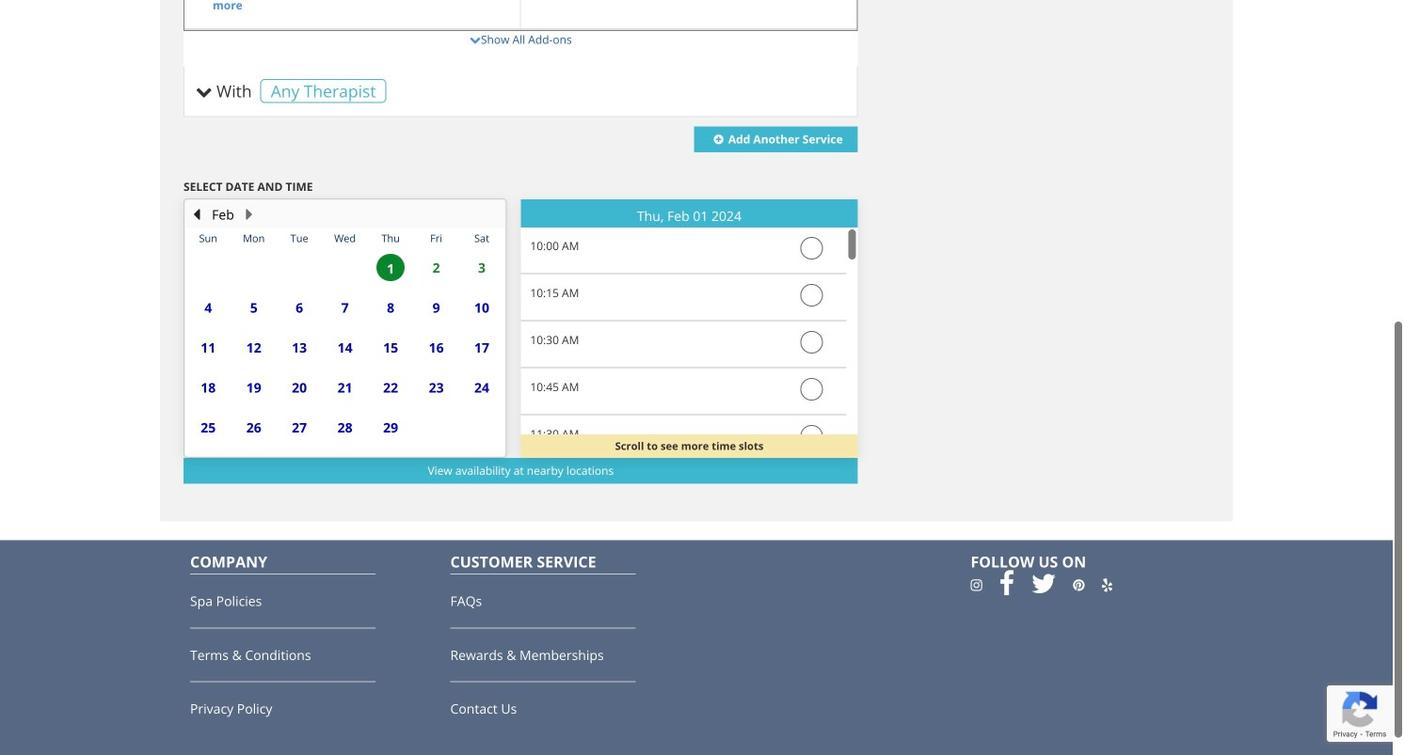 Task type: locate. For each thing, give the bounding box(es) containing it.
heading
[[521, 209, 858, 223]]

select day3 cell
[[185, 448, 231, 457]]

1 vertical spatial chec image
[[801, 378, 823, 401]]

chec image
[[801, 284, 823, 307], [801, 378, 823, 401]]

select day5 cell
[[277, 448, 322, 457]]

group
[[521, 228, 847, 756]]

1 chec image from the top
[[801, 284, 823, 307]]

select day4 cell
[[231, 448, 277, 457]]

0 vertical spatial chec image
[[801, 284, 823, 307]]

1 vertical spatial chec image
[[801, 331, 823, 354]]

2 chec image from the top
[[801, 378, 823, 401]]

chec image
[[801, 237, 823, 260], [801, 331, 823, 354]]

select day7 cell
[[368, 448, 413, 457]]

0 vertical spatial chec image
[[801, 237, 823, 260]]

select day31 cell
[[322, 248, 368, 288]]

select day9 cell
[[459, 448, 505, 457]]



Task type: describe. For each thing, give the bounding box(es) containing it.
2 chec image from the top
[[801, 331, 823, 354]]

1 chec image from the top
[[801, 237, 823, 260]]

chevron down image
[[470, 34, 481, 45]]

select day28 cell
[[185, 248, 231, 288]]

select day29 cell
[[231, 248, 277, 288]]

select day8 cell
[[413, 448, 459, 457]]

select day30 cell
[[277, 248, 322, 288]]

select day6 cell
[[322, 448, 368, 457]]



Task type: vqa. For each thing, say whether or not it's contained in the screenshot.
"Select Day10" Cell
no



